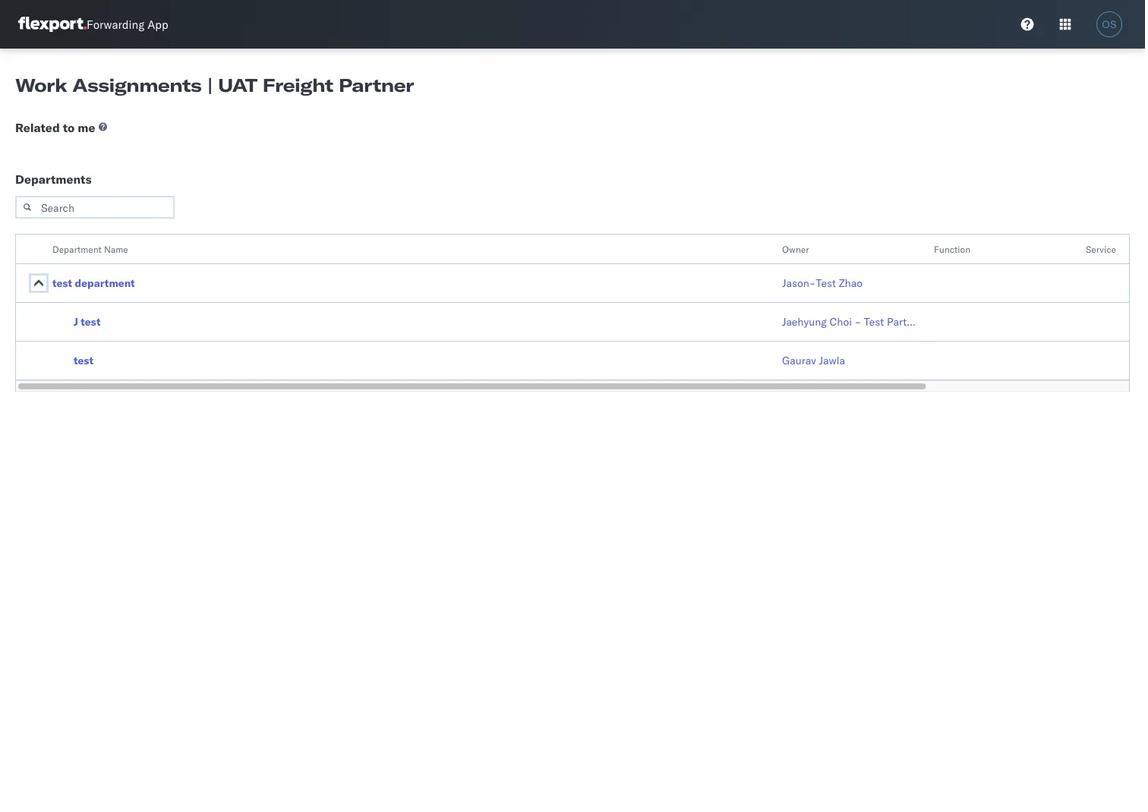 Task type: vqa. For each thing, say whether or not it's contained in the screenshot.
Assignments
yes



Task type: locate. For each thing, give the bounding box(es) containing it.
j test link
[[74, 314, 101, 330]]

2 vertical spatial test
[[74, 354, 94, 367]]

test
[[816, 276, 836, 290], [864, 315, 884, 328]]

0 horizontal spatial partner
[[339, 74, 414, 96]]

test right j
[[81, 315, 101, 328]]

assignments
[[72, 74, 202, 96]]

jason-
[[782, 276, 816, 290]]

j
[[74, 315, 78, 328]]

department
[[75, 276, 135, 290]]

1 horizontal spatial test
[[864, 315, 884, 328]]

service
[[1086, 243, 1116, 255]]

1 vertical spatial test
[[864, 315, 884, 328]]

me
[[78, 120, 95, 135]]

work assignments | uat freight partner
[[15, 74, 414, 96]]

choi
[[830, 315, 852, 328]]

flexport. image
[[18, 17, 87, 32]]

0 vertical spatial test
[[816, 276, 836, 290]]

jason-test zhao
[[782, 276, 863, 290]]

test down "department"
[[52, 276, 72, 290]]

zhao
[[839, 276, 863, 290]]

1 vertical spatial test
[[81, 315, 101, 328]]

test inside j test link
[[81, 315, 101, 328]]

1 vertical spatial partner
[[887, 315, 923, 328]]

jaehyung choi - test partner ops manager
[[782, 315, 989, 328]]

uat
[[218, 74, 257, 96]]

test right -
[[864, 315, 884, 328]]

test down j test link
[[74, 354, 94, 367]]

test inside test department link
[[52, 276, 72, 290]]

gaurav
[[782, 354, 816, 367]]

0 vertical spatial partner
[[339, 74, 414, 96]]

forwarding app
[[87, 17, 168, 32]]

department name
[[52, 243, 128, 255]]

gaurav jawla
[[782, 354, 845, 367]]

j test
[[74, 315, 101, 328]]

department
[[52, 243, 102, 255]]

to
[[63, 120, 75, 135]]

test left zhao
[[816, 276, 836, 290]]

0 horizontal spatial test
[[816, 276, 836, 290]]

partner
[[339, 74, 414, 96], [887, 315, 923, 328]]

0 vertical spatial test
[[52, 276, 72, 290]]

related to me
[[15, 120, 95, 135]]

name
[[104, 243, 128, 255]]

test
[[52, 276, 72, 290], [81, 315, 101, 328], [74, 354, 94, 367]]

test department
[[52, 276, 135, 290]]



Task type: describe. For each thing, give the bounding box(es) containing it.
jawla
[[819, 354, 845, 367]]

test department link
[[52, 276, 135, 291]]

function
[[934, 243, 971, 255]]

|
[[207, 74, 213, 96]]

work
[[15, 74, 67, 96]]

gaurav jawla link
[[782, 353, 845, 368]]

jason-test zhao link
[[782, 276, 863, 291]]

1 horizontal spatial partner
[[887, 315, 923, 328]]

app
[[147, 17, 168, 32]]

freight
[[263, 74, 333, 96]]

os
[[1102, 19, 1117, 30]]

owner
[[782, 243, 809, 255]]

Search text field
[[15, 196, 175, 219]]

test link
[[74, 353, 94, 368]]

manager
[[947, 315, 989, 328]]

test for test department
[[52, 276, 72, 290]]

jaehyung choi - test partner ops manager link
[[782, 314, 989, 330]]

departments
[[15, 172, 92, 187]]

related
[[15, 120, 60, 135]]

ops
[[925, 315, 945, 328]]

-
[[855, 315, 861, 328]]

jaehyung
[[782, 315, 827, 328]]

forwarding app link
[[18, 17, 168, 32]]

os button
[[1092, 7, 1127, 42]]

forwarding
[[87, 17, 144, 32]]

test for test
[[74, 354, 94, 367]]



